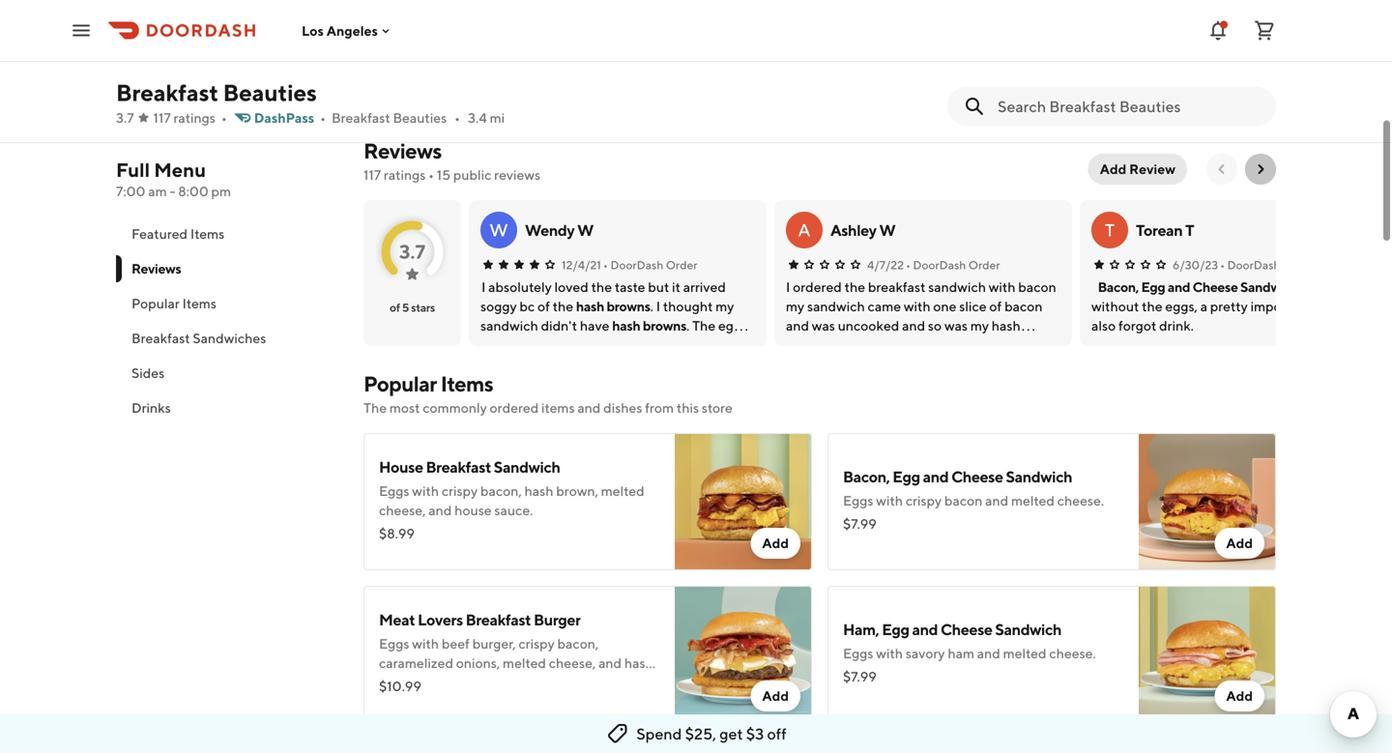 Task type: vqa. For each thing, say whether or not it's contained in the screenshot.
the right Pineapple
no



Task type: locate. For each thing, give the bounding box(es) containing it.
iced coffee image
[[675, 739, 812, 753]]

1 horizontal spatial • doordash order
[[906, 258, 1000, 272]]

popular
[[131, 295, 180, 311], [364, 371, 437, 396]]

add inside button
[[1100, 161, 1127, 177]]

sides
[[131, 365, 165, 381]]

with inside ham, egg and cheese sandwich eggs with savory ham and melted cheese. $7.99
[[876, 645, 903, 661]]

0 vertical spatial items
[[190, 226, 225, 242]]

1 vertical spatial bacon,
[[843, 467, 890, 486]]

1 horizontal spatial 3.7
[[399, 240, 425, 263]]

dashpass •
[[254, 110, 326, 126]]

0 vertical spatial 117
[[153, 110, 171, 126]]

items up breakfast sandwiches
[[182, 295, 216, 311]]

0 horizontal spatial ham,
[[364, 41, 400, 59]]

cali
[[516, 41, 543, 59]]

3 doordash from the left
[[1227, 258, 1281, 272]]

0 vertical spatial cheese.
[[1057, 493, 1104, 509]]

0 vertical spatial reviews
[[364, 138, 442, 163]]

0 horizontal spatial w
[[489, 219, 508, 240]]

cheese, up the $8.99
[[379, 502, 426, 518]]

1 horizontal spatial cheese,
[[549, 655, 596, 671]]

1 vertical spatial beauties
[[393, 110, 447, 126]]

1 horizontal spatial ham,
[[843, 620, 879, 639]]

hash browns button down 12/4/21
[[576, 297, 650, 316]]

menu
[[154, 159, 206, 181]]

reviews for reviews
[[131, 261, 181, 277]]

0 horizontal spatial bacon,
[[480, 483, 522, 499]]

2 vertical spatial items
[[441, 371, 493, 396]]

1 horizontal spatial ratings
[[384, 167, 426, 183]]

1 vertical spatial ratings
[[384, 167, 426, 183]]

117 inside reviews 117 ratings • 15 public reviews
[[364, 167, 381, 183]]

0 vertical spatial beauties
[[223, 79, 317, 106]]

0 vertical spatial $7.99
[[843, 516, 877, 532]]

0 horizontal spatial order
[[666, 258, 698, 272]]

1 horizontal spatial bacon,
[[1098, 279, 1139, 295]]

los angeles
[[302, 22, 378, 38]]

1 horizontal spatial reviews
[[364, 138, 442, 163]]

reviews
[[364, 138, 442, 163], [131, 261, 181, 277]]

0 horizontal spatial beauties
[[223, 79, 317, 106]]

1 doordash from the left
[[610, 258, 664, 272]]

cheese,
[[379, 502, 426, 518], [549, 655, 596, 671]]

w
[[489, 219, 508, 240], [577, 221, 594, 239], [879, 221, 896, 239]]

house breakfast sandwich image
[[675, 433, 812, 570]]

cheese inside bacon, egg and cheese sandwich eggs with crispy bacon and melted cheese. $7.99
[[951, 467, 1003, 486]]

2 horizontal spatial • doordash order
[[1220, 258, 1315, 272]]

add for house breakfast sandwich
[[762, 535, 789, 551]]

beauties up reviews link
[[393, 110, 447, 126]]

1 vertical spatial reviews
[[131, 261, 181, 277]]

0 vertical spatial popular
[[131, 295, 180, 311]]

ratings inside reviews 117 ratings • 15 public reviews
[[384, 167, 426, 183]]

1 vertical spatial popular
[[364, 371, 437, 396]]

add for meat lovers breakfast burger
[[762, 688, 789, 704]]

sausage,
[[822, 41, 883, 59]]

t
[[1105, 219, 1115, 240], [1185, 221, 1194, 239]]

crispy up house
[[442, 483, 478, 499]]

1 horizontal spatial order
[[969, 258, 1000, 272]]

dishes
[[603, 400, 642, 416]]

breakfast sandwiches button
[[116, 321, 340, 356]]

with down house
[[412, 483, 439, 499]]

1 vertical spatial 3.7
[[399, 240, 425, 263]]

breakfast sandwiches
[[131, 330, 266, 346]]

cheese up ham
[[941, 620, 993, 639]]

117
[[153, 110, 171, 126], [364, 167, 381, 183]]

cheese left 0 items, open order cart image
[[1186, 41, 1238, 59]]

full
[[116, 159, 150, 181]]

• doordash order right 4/7/22 at right
[[906, 258, 1000, 272]]

0 horizontal spatial • doordash order
[[603, 258, 698, 272]]

0 vertical spatial cheese,
[[379, 502, 426, 518]]

• right 6/30/23 on the top
[[1220, 258, 1225, 272]]

3.7
[[116, 110, 134, 126], [399, 240, 425, 263]]

hash up dishes
[[612, 318, 640, 334]]

items
[[190, 226, 225, 242], [182, 295, 216, 311], [441, 371, 493, 396]]

0 vertical spatial bacon,
[[480, 483, 522, 499]]

$10.99
[[379, 678, 421, 694]]

items inside popular items the most commonly ordered items and dishes from this store
[[441, 371, 493, 396]]

add review
[[1100, 161, 1176, 177]]

ordered
[[490, 400, 539, 416]]

• left 15
[[428, 167, 434, 183]]

cheese inside ham, egg and cheese sandwich
[[364, 62, 415, 81]]

bacon, up sauce.
[[480, 483, 522, 499]]

eggs inside meat lovers breakfast burger eggs with beef burger, crispy bacon, caramelized onions, melted cheese, and hash brown.
[[379, 636, 409, 652]]

breakfast up burger,
[[466, 611, 531, 629]]

2 doordash from the left
[[913, 258, 966, 272]]

egg inside 'egg and cheese sandwich $6.99'
[[1127, 41, 1155, 59]]

breakfast beauties
[[116, 79, 317, 106]]

3 order from the left
[[1283, 258, 1315, 272]]

• doordash order up hash browns hash browns
[[603, 258, 698, 272]]

reviews down featured
[[131, 261, 181, 277]]

eggs inside ham, egg and cheese sandwich eggs with savory ham and melted cheese. $7.99
[[843, 645, 874, 661]]

12/4/21
[[562, 258, 601, 272]]

dashpass
[[254, 110, 314, 126]]

• doordash order for t
[[1220, 258, 1315, 272]]

items for popular items
[[182, 295, 216, 311]]

egg inside sausage, egg and cheese sandwich
[[885, 41, 913, 59]]

0 horizontal spatial reviews
[[131, 261, 181, 277]]

open menu image
[[70, 19, 93, 42]]

$3
[[746, 725, 764, 743]]

0 horizontal spatial bacon,
[[843, 467, 890, 486]]

doordash
[[610, 258, 664, 272], [913, 258, 966, 272], [1227, 258, 1281, 272]]

0 horizontal spatial cheese,
[[379, 502, 426, 518]]

ratings
[[174, 110, 215, 126], [384, 167, 426, 183]]

with
[[412, 483, 439, 499], [876, 493, 903, 509], [412, 636, 439, 652], [876, 645, 903, 661]]

beauties for breakfast beauties • 3.4 mi
[[393, 110, 447, 126]]

bacon, inside meat lovers breakfast burger eggs with beef burger, crispy bacon, caramelized onions, melted cheese, and hash brown.
[[557, 636, 599, 652]]

reviews inside reviews 117 ratings • 15 public reviews
[[364, 138, 442, 163]]

hash
[[576, 298, 604, 314], [612, 318, 640, 334], [524, 483, 553, 499], [624, 655, 653, 671]]

cheese. inside bacon, egg and cheese sandwich eggs with crispy bacon and melted cheese. $7.99
[[1057, 493, 1104, 509]]

0 items, open order cart image
[[1253, 19, 1276, 42]]

eggs
[[379, 483, 409, 499], [843, 493, 874, 509], [379, 636, 409, 652], [843, 645, 874, 661]]

items down pm
[[190, 226, 225, 242]]

store
[[702, 400, 733, 416]]

hash browns hash browns
[[576, 298, 686, 334]]

popular items
[[131, 295, 216, 311]]

order for w
[[666, 258, 698, 272]]

cheese. for bacon, egg and cheese sandwich
[[1057, 493, 1104, 509]]

add
[[1100, 161, 1127, 177], [762, 535, 789, 551], [1226, 535, 1253, 551], [762, 688, 789, 704], [1226, 688, 1253, 704]]

1 • doordash order from the left
[[603, 258, 698, 272]]

2 $7.99 from the top
[[843, 669, 877, 685]]

0 horizontal spatial 117
[[153, 110, 171, 126]]

doordash right 6/30/23 on the top
[[1227, 258, 1281, 272]]

1 vertical spatial cheese,
[[549, 655, 596, 671]]

cheese, down burger
[[549, 655, 596, 671]]

pm
[[211, 183, 231, 199]]

crispy
[[442, 483, 478, 499], [906, 493, 942, 509], [519, 636, 555, 652]]

items up the commonly
[[441, 371, 493, 396]]

1 vertical spatial ham,
[[843, 620, 879, 639]]

ratings down reviews link
[[384, 167, 426, 183]]

2 horizontal spatial w
[[879, 221, 896, 239]]

add button for bacon, egg and cheese sandwich
[[1215, 528, 1265, 559]]

2 • doordash order from the left
[[906, 258, 1000, 272]]

sandwich inside sausage, egg and cheese sandwich
[[876, 62, 943, 81]]

117 ratings •
[[153, 110, 227, 126]]

6/30/23
[[1173, 258, 1218, 272]]

0 horizontal spatial ratings
[[174, 110, 215, 126]]

bacon, inside bacon, egg and cheese sandwich eggs with crispy bacon and melted cheese. $7.99
[[843, 467, 890, 486]]

3 • doordash order from the left
[[1220, 258, 1315, 272]]

bacon,
[[480, 483, 522, 499], [557, 636, 599, 652]]

egg inside bacon, egg and cheese sandwich eggs with crispy bacon and melted cheese. $7.99
[[893, 467, 920, 486]]

review
[[1129, 161, 1176, 177]]

1 horizontal spatial bacon,
[[557, 636, 599, 652]]

cheese up bacon
[[951, 467, 1003, 486]]

$6.99
[[1127, 87, 1163, 103]]

bacon, egg and cheese sandwich image
[[1139, 433, 1276, 570]]

cheese up breakfast beauties • 3.4 mi
[[364, 62, 415, 81]]

ham, inside ham, egg and cheese sandwich
[[364, 41, 400, 59]]

bacon, inside button
[[1098, 279, 1139, 295]]

and inside ham, egg and cheese sandwich
[[433, 41, 458, 59]]

hash up sauce.
[[524, 483, 553, 499]]

eggs inside house breakfast sandwich eggs with crispy bacon, hash brown, melted cheese, and house sauce. $8.99
[[379, 483, 409, 499]]

1 order from the left
[[666, 258, 698, 272]]

117 down reviews link
[[364, 167, 381, 183]]

1 horizontal spatial popular
[[364, 371, 437, 396]]

add button for house breakfast sandwich
[[751, 528, 801, 559]]

popular inside popular items button
[[131, 295, 180, 311]]

reviews down breakfast beauties • 3.4 mi
[[364, 138, 442, 163]]

w left wendy
[[489, 219, 508, 240]]

ham,
[[364, 41, 400, 59], [843, 620, 879, 639]]

w up 12/4/21
[[577, 221, 594, 239]]

from
[[645, 400, 674, 416]]

sauce.
[[494, 502, 533, 518]]

cheese for sausage, egg and cheese sandwich
[[822, 62, 874, 81]]

$7.99 inside ham, egg and cheese sandwich eggs with savory ham and melted cheese. $7.99
[[843, 669, 877, 685]]

previous image
[[1214, 161, 1230, 177]]

breakfast
[[546, 41, 611, 59], [116, 79, 218, 106], [332, 110, 390, 126], [131, 330, 190, 346], [426, 458, 491, 476], [466, 611, 531, 629]]

egg for bacon, egg and cheese sandwich eggs with crispy bacon and melted cheese. $7.99
[[893, 467, 920, 486]]

egg for bacon, egg and cheese sandwich
[[1141, 279, 1165, 295]]

cheese for bacon, egg and cheese sandwich
[[1193, 279, 1238, 295]]

1 $7.99 from the top
[[843, 516, 877, 532]]

1 horizontal spatial beauties
[[393, 110, 447, 126]]

breakfast up house
[[426, 458, 491, 476]]

• right dashpass
[[320, 110, 326, 126]]

1 horizontal spatial w
[[577, 221, 594, 239]]

• doordash order for w
[[603, 258, 698, 272]]

t right torean
[[1185, 221, 1194, 239]]

15
[[437, 167, 451, 183]]

meat
[[379, 611, 415, 629]]

0 vertical spatial ratings
[[174, 110, 215, 126]]

cheese down sausage,
[[822, 62, 874, 81]]

this
[[677, 400, 699, 416]]

popular inside popular items the most commonly ordered items and dishes from this store
[[364, 371, 437, 396]]

popular up breakfast sandwiches
[[131, 295, 180, 311]]

and inside meat lovers breakfast burger eggs with beef burger, crispy bacon, caramelized onions, melted cheese, and hash brown.
[[599, 655, 622, 671]]

sandwich inside ham, egg and cheese sandwich eggs with savory ham and melted cheese. $7.99
[[995, 620, 1062, 639]]

ratings down breakfast beauties
[[174, 110, 215, 126]]

add button for meat lovers breakfast burger
[[751, 681, 801, 712]]

crispy down burger
[[519, 636, 555, 652]]

0 vertical spatial 3.7
[[116, 110, 134, 126]]

ham, inside ham, egg and cheese sandwich eggs with savory ham and melted cheese. $7.99
[[843, 620, 879, 639]]

doordash up hash browns hash browns
[[610, 258, 664, 272]]

1 vertical spatial bacon,
[[557, 636, 599, 652]]

hash browns button up from
[[612, 316, 686, 335]]

melted right ham
[[1003, 645, 1047, 661]]

beauties up dashpass
[[223, 79, 317, 106]]

2 horizontal spatial crispy
[[906, 493, 942, 509]]

with up caramelized
[[412, 636, 439, 652]]

melted right bacon
[[1011, 493, 1055, 509]]

1 horizontal spatial crispy
[[519, 636, 555, 652]]

3.7 up full
[[116, 110, 134, 126]]

1 horizontal spatial 117
[[364, 167, 381, 183]]

crispy inside house breakfast sandwich eggs with crispy bacon, hash brown, melted cheese, and house sauce. $8.99
[[442, 483, 478, 499]]

breakfast up reviews link
[[332, 110, 390, 126]]

2 horizontal spatial order
[[1283, 258, 1315, 272]]

add button
[[751, 528, 801, 559], [1215, 528, 1265, 559], [751, 681, 801, 712], [1215, 681, 1265, 712]]

5
[[402, 301, 409, 314]]

with left bacon
[[876, 493, 903, 509]]

with left 'savory'
[[876, 645, 903, 661]]

2 horizontal spatial doordash
[[1227, 258, 1281, 272]]

1 vertical spatial 117
[[364, 167, 381, 183]]

cheese inside sausage, egg and cheese sandwich
[[822, 62, 874, 81]]

3.7 up of 5 stars
[[399, 240, 425, 263]]

1 vertical spatial cheese.
[[1049, 645, 1096, 661]]

egg inside ham, egg and cheese sandwich
[[402, 41, 430, 59]]

melted down burger,
[[503, 655, 546, 671]]

cheese. inside ham, egg and cheese sandwich eggs with savory ham and melted cheese. $7.99
[[1049, 645, 1096, 661]]

2 order from the left
[[969, 258, 1000, 272]]

1 horizontal spatial doordash
[[913, 258, 966, 272]]

popular up most
[[364, 371, 437, 396]]

hash up spend
[[624, 655, 653, 671]]

0 vertical spatial bacon,
[[1098, 279, 1139, 295]]

with inside house breakfast sandwich eggs with crispy bacon, hash brown, melted cheese, and house sauce. $8.99
[[412, 483, 439, 499]]

add for bacon, egg and cheese sandwich
[[1226, 535, 1253, 551]]

bacon, egg and cheese sandwich
[[1098, 279, 1299, 295]]

meat lovers breakfast burger image
[[675, 586, 812, 723]]

sandwiches
[[193, 330, 266, 346]]

cheese
[[1186, 41, 1238, 59], [364, 62, 415, 81], [822, 62, 874, 81], [1193, 279, 1238, 295], [951, 467, 1003, 486], [941, 620, 993, 639]]

melted
[[601, 483, 645, 499], [1011, 493, 1055, 509], [1003, 645, 1047, 661], [503, 655, 546, 671]]

cheese inside bacon, egg and cheese sandwich button
[[1193, 279, 1238, 295]]

w right ashley
[[879, 221, 896, 239]]

0 horizontal spatial crispy
[[442, 483, 478, 499]]

$7.99 inside bacon, egg and cheese sandwich eggs with crispy bacon and melted cheese. $7.99
[[843, 516, 877, 532]]

0 horizontal spatial doordash
[[610, 258, 664, 272]]

1 vertical spatial $7.99
[[843, 669, 877, 685]]

crispy left bacon
[[906, 493, 942, 509]]

bacon, down burger
[[557, 636, 599, 652]]

hash browns button
[[576, 297, 650, 316], [612, 316, 686, 335]]

breakfast right cali
[[546, 41, 611, 59]]

•
[[221, 110, 227, 126], [320, 110, 326, 126], [455, 110, 460, 126], [428, 167, 434, 183], [603, 258, 608, 272], [906, 258, 911, 272], [1220, 258, 1225, 272]]

cheese down 6/30/23 on the top
[[1193, 279, 1238, 295]]

• doordash order
[[603, 258, 698, 272], [906, 258, 1000, 272], [1220, 258, 1315, 272]]

• doordash order right 6/30/23 on the top
[[1220, 258, 1315, 272]]

• left 3.4
[[455, 110, 460, 126]]

t left torean
[[1105, 219, 1115, 240]]

0 horizontal spatial 3.7
[[116, 110, 134, 126]]

savory
[[906, 645, 945, 661]]

sandwich inside ham, egg and cheese sandwich
[[418, 62, 484, 81]]

cheese inside ham, egg and cheese sandwich eggs with savory ham and melted cheese. $7.99
[[941, 620, 993, 639]]

1 vertical spatial items
[[182, 295, 216, 311]]

browns
[[607, 298, 650, 314], [643, 318, 686, 334]]

117 up 'menu'
[[153, 110, 171, 126]]

0 horizontal spatial popular
[[131, 295, 180, 311]]

melted right brown,
[[601, 483, 645, 499]]

doordash right 4/7/22 at right
[[913, 258, 966, 272]]

add button for ham, egg and cheese sandwich
[[1215, 681, 1265, 712]]

0 vertical spatial ham,
[[364, 41, 400, 59]]

egg inside ham, egg and cheese sandwich eggs with savory ham and melted cheese. $7.99
[[882, 620, 909, 639]]



Task type: describe. For each thing, give the bounding box(es) containing it.
featured items button
[[116, 217, 340, 251]]

cheese, inside meat lovers breakfast burger eggs with beef burger, crispy bacon, caramelized onions, melted cheese, and hash brown.
[[549, 655, 596, 671]]

drinks
[[131, 400, 171, 416]]

most
[[390, 400, 420, 416]]

bacon, egg and cheese sandwich eggs with crispy bacon and melted cheese. $7.99
[[843, 467, 1104, 532]]

add for ham, egg and cheese sandwich
[[1226, 688, 1253, 704]]

wendy w
[[525, 221, 594, 239]]

cheese inside 'egg and cheese sandwich $6.99'
[[1186, 41, 1238, 59]]

melted inside meat lovers breakfast burger eggs with beef burger, crispy bacon, caramelized onions, melted cheese, and hash brown.
[[503, 655, 546, 671]]

sandwich inside cali breakfast sandwich
[[516, 62, 583, 81]]

torean
[[1136, 221, 1183, 239]]

the
[[364, 400, 387, 416]]

featured
[[131, 226, 188, 242]]

los
[[302, 22, 324, 38]]

0 horizontal spatial t
[[1105, 219, 1115, 240]]

reviews
[[494, 167, 541, 183]]

3.4
[[468, 110, 487, 126]]

• inside reviews 117 ratings • 15 public reviews
[[428, 167, 434, 183]]

order for a
[[969, 258, 1000, 272]]

next image
[[1253, 161, 1268, 177]]

$25,
[[685, 725, 716, 743]]

and inside popular items the most commonly ordered items and dishes from this store
[[578, 400, 601, 416]]

melted inside ham, egg and cheese sandwich eggs with savory ham and melted cheese. $7.99
[[1003, 645, 1047, 661]]

items
[[541, 400, 575, 416]]

breakfast inside meat lovers breakfast burger eggs with beef burger, crispy bacon, caramelized onions, melted cheese, and hash brown.
[[466, 611, 531, 629]]

cali breakfast sandwich button
[[512, 0, 665, 117]]

of 5 stars
[[390, 301, 435, 314]]

sausage, egg and cheese sandwich
[[822, 41, 943, 81]]

onions,
[[456, 655, 500, 671]]

4/7/22
[[867, 258, 904, 272]]

and inside sausage, egg and cheese sandwich
[[916, 41, 941, 59]]

reviews for reviews 117 ratings • 15 public reviews
[[364, 138, 442, 163]]

items for featured items
[[190, 226, 225, 242]]

• right 12/4/21
[[603, 258, 608, 272]]

bacon, for bacon, egg and cheese sandwich
[[1098, 279, 1139, 295]]

eggs inside bacon, egg and cheese sandwich eggs with crispy bacon and melted cheese. $7.99
[[843, 493, 874, 509]]

w for a
[[879, 221, 896, 239]]

breakfast inside cali breakfast sandwich
[[546, 41, 611, 59]]

ham
[[948, 645, 975, 661]]

sandwich inside 'egg and cheese sandwich $6.99'
[[1127, 62, 1194, 81]]

doordash for a
[[913, 258, 966, 272]]

and inside house breakfast sandwich eggs with crispy bacon, hash brown, melted cheese, and house sauce. $8.99
[[429, 502, 452, 518]]

caramelized
[[379, 655, 453, 671]]

Item Search search field
[[998, 96, 1261, 117]]

melted inside bacon, egg and cheese sandwich eggs with crispy bacon and melted cheese. $7.99
[[1011, 493, 1055, 509]]

7:00
[[116, 183, 145, 199]]

hash inside meat lovers breakfast burger eggs with beef burger, crispy bacon, caramelized onions, melted cheese, and hash brown.
[[624, 655, 653, 671]]

house breakfast sandwich eggs with crispy bacon, hash brown, melted cheese, and house sauce. $8.99
[[379, 458, 645, 541]]

meat lovers breakfast burger eggs with beef burger, crispy bacon, caramelized onions, melted cheese, and hash brown.
[[379, 611, 653, 690]]

w for w
[[577, 221, 594, 239]]

cheese, inside house breakfast sandwich eggs with crispy bacon, hash brown, melted cheese, and house sauce. $8.99
[[379, 502, 426, 518]]

public
[[453, 167, 492, 183]]

cali breakfast sandwich
[[516, 41, 611, 81]]

breakfast up sides
[[131, 330, 190, 346]]

ham, egg and cheese sandwich image
[[1139, 586, 1276, 723]]

crispy inside bacon, egg and cheese sandwich eggs with crispy bacon and melted cheese. $7.99
[[906, 493, 942, 509]]

with inside meat lovers breakfast burger eggs with beef burger, crispy bacon, caramelized onions, melted cheese, and hash brown.
[[412, 636, 439, 652]]

bacon
[[945, 493, 983, 509]]

burger,
[[472, 636, 516, 652]]

lovers
[[418, 611, 463, 629]]

breakfast up 117 ratings •
[[116, 79, 218, 106]]

ham, egg and cheese sandwich eggs with savory ham and melted cheese. $7.99
[[843, 620, 1096, 685]]

full menu 7:00 am - 8:00 pm
[[116, 159, 231, 199]]

• right 4/7/22 at right
[[906, 258, 911, 272]]

notification bell image
[[1207, 19, 1230, 42]]

beauties for breakfast beauties
[[223, 79, 317, 106]]

am
[[148, 183, 167, 199]]

reviews link
[[364, 138, 442, 163]]

breakfast inside house breakfast sandwich eggs with crispy bacon, hash brown, melted cheese, and house sauce. $8.99
[[426, 458, 491, 476]]

sandwich inside house breakfast sandwich eggs with crispy bacon, hash brown, melted cheese, and house sauce. $8.99
[[494, 458, 560, 476]]

hash down 12/4/21
[[576, 298, 604, 314]]

items for popular items the most commonly ordered items and dishes from this store
[[441, 371, 493, 396]]

torean t
[[1136, 221, 1194, 239]]

reviews 117 ratings • 15 public reviews
[[364, 138, 541, 183]]

• doordash order for a
[[906, 258, 1000, 272]]

angeles
[[327, 22, 378, 38]]

mi
[[490, 110, 505, 126]]

egg for ham, egg and cheese sandwich
[[402, 41, 430, 59]]

stars
[[411, 301, 435, 314]]

$8.99
[[379, 525, 415, 541]]

popular for popular items the most commonly ordered items and dishes from this store
[[364, 371, 437, 396]]

and inside 'egg and cheese sandwich $6.99'
[[1158, 41, 1183, 59]]

melted inside house breakfast sandwich eggs with crispy bacon, hash brown, melted cheese, and house sauce. $8.99
[[601, 483, 645, 499]]

popular items button
[[116, 286, 340, 321]]

egg and cheese sandwich $6.99
[[1127, 41, 1238, 103]]

breakfast beauties • 3.4 mi
[[332, 110, 505, 126]]

a
[[798, 219, 811, 240]]

bacon, egg and cheese sandwich button
[[1098, 277, 1299, 297]]

spend
[[637, 725, 682, 743]]

sides button
[[116, 356, 340, 391]]

brown.
[[379, 674, 421, 690]]

off
[[767, 725, 787, 743]]

bacon, inside house breakfast sandwich eggs with crispy bacon, hash brown, melted cheese, and house sauce. $8.99
[[480, 483, 522, 499]]

order for t
[[1283, 258, 1315, 272]]

spend $25, get $3 off
[[637, 725, 787, 743]]

house
[[379, 458, 423, 476]]

featured items
[[131, 226, 225, 242]]

wendy
[[525, 221, 575, 239]]

sausage, egg and cheese sandwich button
[[818, 0, 971, 117]]

$7.99 for ham, egg and cheese sandwich
[[843, 669, 877, 685]]

popular items the most commonly ordered items and dishes from this store
[[364, 371, 733, 416]]

ham, for ham, egg and cheese sandwich
[[364, 41, 400, 59]]

beef
[[442, 636, 470, 652]]

cheese. for ham, egg and cheese sandwich
[[1049, 645, 1096, 661]]

crispy inside meat lovers breakfast burger eggs with beef burger, crispy bacon, caramelized onions, melted cheese, and hash brown.
[[519, 636, 555, 652]]

with inside bacon, egg and cheese sandwich eggs with crispy bacon and melted cheese. $7.99
[[876, 493, 903, 509]]

ham, egg and cheese sandwich
[[364, 41, 484, 81]]

cheese for ham, egg and cheese sandwich eggs with savory ham and melted cheese. $7.99
[[941, 620, 993, 639]]

hash inside house breakfast sandwich eggs with crispy bacon, hash brown, melted cheese, and house sauce. $8.99
[[524, 483, 553, 499]]

house
[[455, 502, 492, 518]]

ashley
[[830, 221, 877, 239]]

$7.99 for bacon, egg and cheese sandwich
[[843, 516, 877, 532]]

drinks button
[[116, 391, 340, 425]]

doordash for w
[[610, 258, 664, 272]]

add review button
[[1088, 154, 1187, 185]]

egg for sausage, egg and cheese sandwich
[[885, 41, 913, 59]]

0 vertical spatial browns
[[607, 298, 650, 314]]

• down breakfast beauties
[[221, 110, 227, 126]]

popular for popular items
[[131, 295, 180, 311]]

los angeles button
[[302, 22, 393, 38]]

commonly
[[423, 400, 487, 416]]

brown,
[[556, 483, 598, 499]]

8:00
[[178, 183, 209, 199]]

cheese for ham, egg and cheese sandwich
[[364, 62, 415, 81]]

burger
[[534, 611, 581, 629]]

cheese for bacon, egg and cheese sandwich eggs with crispy bacon and melted cheese. $7.99
[[951, 467, 1003, 486]]

ashley w
[[830, 221, 896, 239]]

get
[[719, 725, 743, 743]]

ham, for ham, egg and cheese sandwich eggs with savory ham and melted cheese. $7.99
[[843, 620, 879, 639]]

bacon, for bacon, egg and cheese sandwich eggs with crispy bacon and melted cheese. $7.99
[[843, 467, 890, 486]]

doordash for t
[[1227, 258, 1281, 272]]

sandwich inside bacon, egg and cheese sandwich eggs with crispy bacon and melted cheese. $7.99
[[1006, 467, 1072, 486]]

of
[[390, 301, 400, 314]]

-
[[170, 183, 175, 199]]

1 horizontal spatial t
[[1185, 221, 1194, 239]]

1 vertical spatial browns
[[643, 318, 686, 334]]

egg for ham, egg and cheese sandwich eggs with savory ham and melted cheese. $7.99
[[882, 620, 909, 639]]



